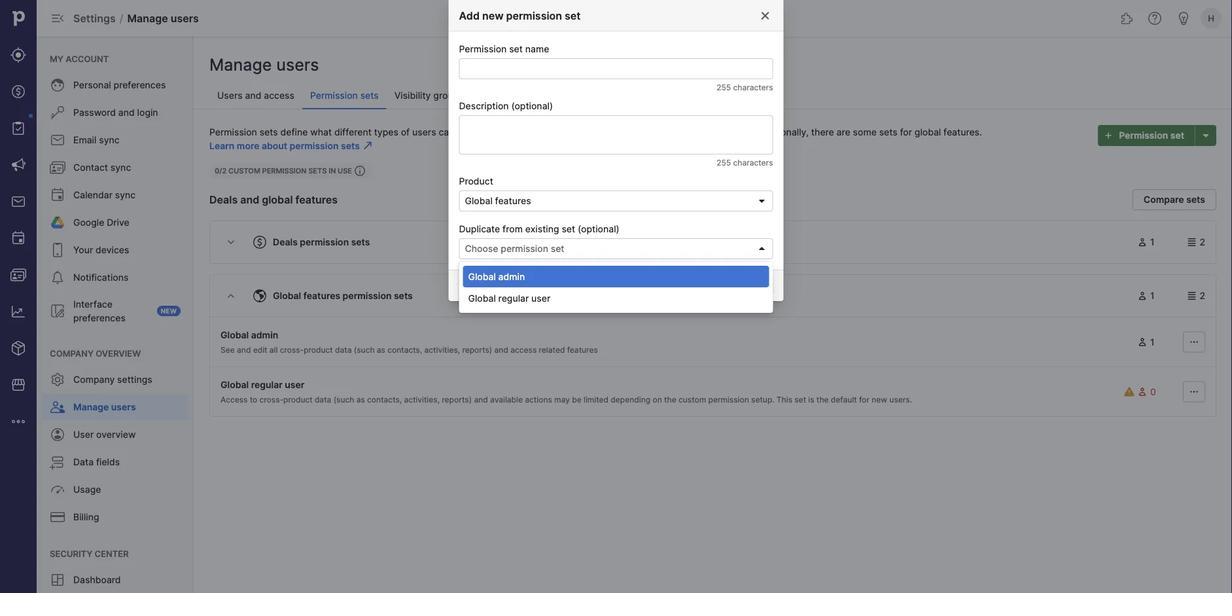 Task type: locate. For each thing, give the bounding box(es) containing it.
1 vertical spatial preferences
[[73, 312, 126, 323]]

its
[[571, 126, 581, 137]]

1 vertical spatial deals
[[273, 237, 298, 248]]

color undefined image left data
[[50, 454, 65, 470]]

about
[[262, 140, 287, 151]]

2 vertical spatial manage
[[73, 402, 109, 413]]

sets
[[360, 90, 379, 101], [260, 126, 278, 137], [605, 126, 623, 137], [880, 126, 898, 137], [341, 140, 360, 151], [308, 167, 327, 175], [1187, 194, 1206, 205], [351, 237, 370, 248], [394, 290, 413, 301]]

manage right '/'
[[127, 12, 168, 25]]

global inside popup button
[[465, 195, 493, 207]]

leads image
[[10, 47, 26, 63]]

6 color undefined image from the top
[[50, 509, 65, 525]]

1 horizontal spatial deals
[[273, 237, 298, 248]]

color undefined image for personal
[[50, 77, 65, 93]]

color undefined image inside password and login link
[[50, 105, 65, 120]]

1 vertical spatial data
[[315, 395, 332, 405]]

0 horizontal spatial manage
[[73, 402, 109, 413]]

2 vertical spatial sync
[[115, 190, 136, 201]]

1 horizontal spatial regular
[[499, 293, 529, 304]]

0 vertical spatial as
[[377, 345, 386, 355]]

custom right 0/2
[[229, 167, 260, 175]]

and inside password and login link
[[118, 107, 135, 118]]

are
[[837, 126, 851, 137]]

color primary image
[[760, 10, 771, 21], [363, 140, 373, 151], [355, 166, 365, 176], [252, 234, 268, 250], [1138, 237, 1148, 247], [1187, 237, 1198, 247], [757, 244, 768, 254], [252, 288, 268, 304], [1187, 291, 1198, 301], [1138, 337, 1148, 347]]

1 horizontal spatial to
[[625, 126, 634, 137]]

preferences up login
[[114, 80, 166, 91]]

0 horizontal spatial regular
[[251, 379, 283, 390]]

company up company settings at the left bottom
[[50, 348, 94, 358]]

0 vertical spatial admin
[[499, 271, 525, 282]]

0 horizontal spatial the
[[664, 395, 677, 405]]

0 vertical spatial 2
[[1200, 237, 1206, 248]]

0 vertical spatial company
[[50, 348, 94, 358]]

2 up actions image
[[1200, 290, 1206, 301]]

0 vertical spatial manage users
[[209, 55, 319, 75]]

0 horizontal spatial manage users
[[73, 402, 136, 413]]

global for global features permission sets
[[273, 290, 301, 301]]

and right the see
[[237, 345, 251, 355]]

characters
[[734, 83, 773, 92], [734, 158, 773, 168]]

5 color undefined image from the top
[[50, 427, 65, 443]]

activities, inside global regular user access to cross-product data (such as contacts, activities, reports) and available actions may be limited depending on the custom permission setup. this set is the default for new users.
[[404, 395, 440, 405]]

1 vertical spatial custom
[[679, 395, 707, 405]]

permission for permission set
[[1120, 130, 1169, 141]]

1 horizontal spatial for
[[900, 126, 913, 137]]

new inside global regular user access to cross-product data (such as contacts, activities, reports) and available actions may be limited depending on the custom permission setup. this set is the default for new users.
[[872, 395, 888, 405]]

color undefined image inside manage users link
[[50, 399, 65, 415]]

sets up 'global admin see and edit all cross-product data (such as contacts, activities, reports) and access related features'
[[394, 290, 413, 301]]

0 horizontal spatial as
[[357, 395, 365, 405]]

manage users
[[209, 55, 319, 75], [73, 402, 136, 413]]

permission right color primary inverted icon
[[1120, 130, 1169, 141]]

0 vertical spatial preferences
[[114, 80, 166, 91]]

0 vertical spatial access
[[264, 90, 295, 101]]

notifications link
[[42, 264, 189, 291]]

access left related
[[511, 345, 537, 355]]

password
[[73, 107, 116, 118]]

0 horizontal spatial for
[[860, 395, 870, 405]]

permission down 'add'
[[459, 43, 507, 54]]

1 vertical spatial as
[[357, 395, 365, 405]]

color undefined image inside usage link
[[50, 482, 65, 498]]

custom right on
[[679, 395, 707, 405]]

access
[[264, 90, 295, 101], [670, 126, 700, 137], [511, 345, 537, 355]]

0 vertical spatial user
[[532, 293, 551, 304]]

product inside global regular user access to cross-product data (such as contacts, activities, reports) and available actions may be limited depending on the custom permission setup. this set is the default for new users.
[[283, 395, 313, 405]]

to right access
[[250, 395, 257, 405]]

that
[[714, 126, 732, 137]]

color undefined image left google
[[50, 215, 65, 230]]

255 characters
[[717, 83, 773, 92], [717, 158, 773, 168]]

permission
[[459, 43, 507, 54], [310, 90, 358, 101], [209, 126, 257, 137], [1120, 130, 1169, 141]]

255 up that
[[717, 83, 731, 92]]

more image
[[10, 414, 26, 429]]

collapse image
[[223, 291, 239, 301]]

0 vertical spatial new
[[482, 9, 504, 22]]

1 horizontal spatial color primary image
[[1138, 291, 1148, 301]]

overview up company settings link
[[96, 348, 141, 358]]

regular inside global regular user access to cross-product data (such as contacts, activities, reports) and available actions may be limited depending on the custom permission setup. this set is the default for new users.
[[251, 379, 283, 390]]

personal preferences
[[73, 80, 166, 91]]

set inside global regular user access to cross-product data (such as contacts, activities, reports) and available actions may be limited depending on the custom permission setup. this set is the default for new users.
[[795, 395, 807, 405]]

2 for global features permission sets
[[1200, 290, 1206, 301]]

4 color undefined image from the top
[[50, 399, 65, 415]]

user for global regular user
[[532, 293, 551, 304]]

reports) left available
[[442, 395, 472, 405]]

different
[[335, 126, 372, 137]]

features down deals permission sets
[[304, 290, 340, 301]]

1 vertical spatial 2
[[1200, 290, 1206, 301]]

0/2 custom permission sets in use
[[215, 167, 352, 175]]

sets right own
[[605, 126, 623, 137]]

edit
[[253, 345, 267, 355]]

overview inside user overview "link"
[[96, 429, 136, 440]]

sync
[[99, 135, 120, 146], [111, 162, 131, 173], [115, 190, 136, 201]]

color undefined image inside data fields link
[[50, 454, 65, 470]]

permission up 'global admin see and edit all cross-product data (such as contacts, activities, reports) and access related features'
[[343, 290, 392, 301]]

0 vertical spatial for
[[900, 126, 913, 137]]

products image
[[10, 340, 26, 356]]

users inside 'menu item'
[[111, 402, 136, 413]]

permission
[[506, 9, 562, 22], [290, 140, 339, 151], [262, 167, 307, 175], [300, 237, 349, 248], [501, 243, 549, 254], [343, 290, 392, 301], [709, 395, 749, 405]]

0 horizontal spatial custom
[[229, 167, 260, 175]]

1 horizontal spatial the
[[817, 395, 829, 405]]

admin up global regular user
[[499, 271, 525, 282]]

global for global features
[[465, 195, 493, 207]]

None field
[[459, 238, 773, 313]]

sync up the drive
[[115, 190, 136, 201]]

regular down global admin
[[499, 293, 529, 304]]

color undefined image left billing
[[50, 509, 65, 525]]

permission up what
[[310, 90, 358, 101]]

255 for permission set name
[[717, 83, 731, 92]]

default
[[831, 395, 857, 405]]

overview for company overview
[[96, 348, 141, 358]]

color undefined image inside your devices link
[[50, 242, 65, 258]]

the right the is
[[817, 395, 829, 405]]

color undefined image for interface preferences
[[50, 303, 65, 319]]

1 vertical spatial reports)
[[442, 395, 472, 405]]

additionally,
[[756, 126, 809, 137]]

learn more about permission sets link
[[209, 140, 360, 151]]

1 vertical spatial contacts,
[[367, 395, 402, 405]]

the
[[664, 395, 677, 405], [817, 395, 829, 405]]

admin up the edit
[[251, 329, 278, 340]]

0 vertical spatial reports)
[[462, 345, 492, 355]]

color undefined image right contacts icon
[[50, 270, 65, 285]]

2 255 characters from the top
[[717, 158, 773, 168]]

1 vertical spatial (such
[[334, 395, 354, 405]]

cross- inside global regular user access to cross-product data (such as contacts, activities, reports) and available actions may be limited depending on the custom permission setup. this set is the default for new users.
[[260, 395, 283, 405]]

1 color undefined image from the top
[[50, 77, 65, 93]]

depending
[[611, 395, 651, 405]]

255
[[717, 83, 731, 92], [717, 158, 731, 168]]

characters for description (optional)
[[734, 158, 773, 168]]

choose
[[465, 243, 499, 254]]

permission left the setup.
[[709, 395, 749, 405]]

insights image
[[10, 304, 26, 319]]

Search Pipedrive field
[[499, 5, 734, 31]]

some
[[853, 126, 877, 137]]

global down product at left top
[[465, 195, 493, 207]]

set inside button
[[1171, 130, 1185, 141]]

color undefined image left 'calendar' at the top of page
[[50, 187, 65, 203]]

manage users up user overview
[[73, 402, 136, 413]]

1 horizontal spatial manage users
[[209, 55, 319, 75]]

manage users up users and access
[[209, 55, 319, 75]]

new right 'add'
[[482, 9, 504, 22]]

define
[[281, 126, 308, 137]]

drive
[[107, 217, 129, 228]]

to left control
[[625, 126, 634, 137]]

characters down app.
[[734, 158, 773, 168]]

1 255 from the top
[[717, 83, 731, 92]]

compare sets
[[1144, 194, 1206, 205]]

regular for global regular user
[[499, 293, 529, 304]]

color undefined image left your
[[50, 242, 65, 258]]

255 characters up app.
[[717, 83, 773, 92]]

is
[[809, 395, 815, 405]]

(optional) up the app
[[512, 100, 553, 111]]

global left features.
[[915, 126, 942, 137]]

2 horizontal spatial to
[[703, 126, 712, 137]]

color undefined image for data fields
[[50, 454, 65, 470]]

global up the see
[[221, 329, 249, 340]]

color undefined image for user
[[50, 427, 65, 443]]

for
[[900, 126, 913, 137], [860, 395, 870, 405]]

security
[[50, 549, 93, 559]]

1 255 characters from the top
[[717, 83, 773, 92]]

1 vertical spatial sync
[[111, 162, 131, 173]]

1 vertical spatial global
[[262, 193, 293, 206]]

new left users.
[[872, 395, 888, 405]]

None text field
[[459, 58, 773, 79]]

features right related
[[567, 345, 598, 355]]

expand image
[[223, 237, 239, 247]]

cross-
[[280, 345, 304, 355], [260, 395, 283, 405]]

0 vertical spatial sync
[[99, 135, 120, 146]]

admin for global admin
[[499, 271, 525, 282]]

sync down email sync link
[[111, 162, 131, 173]]

billing link
[[42, 504, 189, 530]]

0 vertical spatial color primary image
[[757, 196, 768, 206]]

2 color undefined image from the top
[[50, 187, 65, 203]]

color undefined image inside personal preferences link
[[50, 77, 65, 93]]

2 horizontal spatial manage
[[209, 55, 272, 75]]

use
[[338, 167, 352, 175]]

learn
[[209, 140, 235, 151]]

1 vertical spatial access
[[670, 126, 700, 137]]

3 color undefined image from the top
[[50, 372, 65, 388]]

app
[[534, 126, 551, 137]]

contact sync
[[73, 162, 131, 173]]

permission inside button
[[1120, 130, 1169, 141]]

1 vertical spatial overview
[[96, 429, 136, 440]]

1 horizontal spatial custom
[[679, 395, 707, 405]]

0 vertical spatial activities,
[[425, 345, 460, 355]]

color undefined image right more image
[[50, 399, 65, 415]]

activities image
[[10, 230, 26, 246]]

list box
[[459, 262, 773, 313]]

2 the from the left
[[817, 395, 829, 405]]

7 color undefined image from the top
[[50, 572, 65, 588]]

1 horizontal spatial new
[[872, 395, 888, 405]]

0 vertical spatial 255
[[717, 83, 731, 92]]

cancel button
[[673, 275, 726, 296]]

sales inbox image
[[10, 194, 26, 209]]

1 vertical spatial cross-
[[260, 395, 283, 405]]

admin inside list box
[[499, 271, 525, 282]]

user inside global regular user access to cross-product data (such as contacts, activities, reports) and available actions may be limited depending on the custom permission setup. this set is the default for new users.
[[285, 379, 305, 390]]

sets down different
[[341, 140, 360, 151]]

1 vertical spatial user
[[285, 379, 305, 390]]

color undefined image for google drive
[[50, 215, 65, 230]]

2 characters from the top
[[734, 158, 773, 168]]

as
[[377, 345, 386, 355], [357, 395, 365, 405]]

sets inside button
[[1187, 194, 1206, 205]]

h button
[[1199, 5, 1225, 31]]

0 vertical spatial 1
[[1151, 237, 1155, 248]]

permission up learn
[[209, 126, 257, 137]]

overview down manage users link
[[96, 429, 136, 440]]

admin
[[499, 271, 525, 282], [251, 329, 278, 340]]

1 horizontal spatial global
[[915, 126, 942, 137]]

1 horizontal spatial (optional)
[[578, 223, 620, 234]]

1 vertical spatial 255
[[717, 158, 731, 168]]

menu containing personal preferences
[[37, 37, 194, 593]]

color undefined image inside billing link
[[50, 509, 65, 525]]

1 horizontal spatial access
[[511, 345, 537, 355]]

1 2 from the top
[[1200, 237, 1206, 248]]

color undefined image
[[50, 105, 65, 120], [10, 120, 26, 136], [50, 132, 65, 148], [50, 160, 65, 175], [50, 215, 65, 230], [50, 242, 65, 258], [50, 270, 65, 285], [50, 303, 65, 319], [50, 454, 65, 470], [50, 482, 65, 498]]

regular down the edit
[[251, 379, 283, 390]]

menu
[[0, 0, 37, 593], [37, 37, 194, 593]]

notifications
[[73, 272, 129, 283]]

global inside global regular user access to cross-product data (such as contacts, activities, reports) and available actions may be limited depending on the custom permission setup. this set is the default for new users.
[[221, 379, 249, 390]]

global
[[465, 195, 493, 207], [468, 271, 496, 282], [273, 290, 301, 301], [468, 293, 496, 304], [221, 329, 249, 340], [221, 379, 249, 390]]

None text field
[[459, 115, 773, 154]]

0 vertical spatial product
[[304, 345, 333, 355]]

users up user overview "link"
[[111, 402, 136, 413]]

0 horizontal spatial color primary image
[[757, 196, 768, 206]]

1 vertical spatial activities,
[[404, 395, 440, 405]]

and left login
[[118, 107, 135, 118]]

and down 0/2 custom permission sets in use
[[240, 193, 259, 206]]

deals down deals and global features in the left of the page
[[273, 237, 298, 248]]

overview for user overview
[[96, 429, 136, 440]]

color undefined image down security
[[50, 572, 65, 588]]

and left available
[[474, 395, 488, 405]]

reports)
[[462, 345, 492, 355], [442, 395, 472, 405]]

1 vertical spatial manage
[[209, 55, 272, 75]]

sync right email
[[99, 135, 120, 146]]

1 vertical spatial for
[[860, 395, 870, 405]]

and inside global regular user access to cross-product data (such as contacts, activities, reports) and available actions may be limited depending on the custom permission setup. this set is the default for new users.
[[474, 395, 488, 405]]

0 vertical spatial characters
[[734, 83, 773, 92]]

dashboard
[[73, 574, 121, 586]]

actions image
[[1187, 387, 1203, 397]]

deals image
[[10, 84, 26, 100]]

deals down 0/2
[[209, 193, 238, 206]]

color undefined image down my at left top
[[50, 77, 65, 93]]

255 for description (optional)
[[717, 158, 731, 168]]

global regular user
[[468, 293, 551, 304]]

1 vertical spatial characters
[[734, 158, 773, 168]]

permission for permission sets
[[310, 90, 358, 101]]

cancel
[[684, 280, 715, 291]]

255 characters for description (optional)
[[717, 158, 773, 168]]

permission for permission sets define what different types of users can do and see. each app has its own sets to control access to that app. additionally, there are some sets for global features.
[[209, 126, 257, 137]]

(optional) up choose permission set popup button
[[578, 223, 620, 234]]

0 horizontal spatial admin
[[251, 329, 278, 340]]

may
[[555, 395, 570, 405]]

color primary image
[[757, 196, 768, 206], [1138, 291, 1148, 301]]

1 horizontal spatial admin
[[499, 271, 525, 282]]

color undefined image
[[50, 77, 65, 93], [50, 187, 65, 203], [50, 372, 65, 388], [50, 399, 65, 415], [50, 427, 65, 443], [50, 509, 65, 525], [50, 572, 65, 588]]

2 2 from the top
[[1200, 290, 1206, 301]]

permission inside global regular user access to cross-product data (such as contacts, activities, reports) and available actions may be limited depending on the custom permission setup. this set is the default for new users.
[[709, 395, 749, 405]]

interface
[[73, 299, 113, 310]]

calendar
[[73, 190, 113, 201]]

access right control
[[670, 126, 700, 137]]

1 vertical spatial product
[[283, 395, 313, 405]]

cross- right all
[[280, 345, 304, 355]]

0 vertical spatial global
[[915, 126, 942, 137]]

2 vertical spatial access
[[511, 345, 537, 355]]

data
[[335, 345, 352, 355], [315, 395, 332, 405]]

color undefined image left user
[[50, 427, 65, 443]]

company down company overview
[[73, 374, 115, 385]]

permission inside choose permission set popup button
[[501, 243, 549, 254]]

color undefined image left email
[[50, 132, 65, 148]]

0 horizontal spatial (optional)
[[512, 100, 553, 111]]

1 vertical spatial company
[[73, 374, 115, 385]]

global
[[915, 126, 942, 137], [262, 193, 293, 206]]

color undefined image left usage
[[50, 482, 65, 498]]

(optional)
[[512, 100, 553, 111], [578, 223, 620, 234]]

color undefined image inside notifications link
[[50, 270, 65, 285]]

color undefined image left "password" in the left of the page
[[50, 105, 65, 120]]

1 vertical spatial new
[[872, 395, 888, 405]]

0 vertical spatial contacts,
[[388, 345, 422, 355]]

google drive link
[[42, 209, 189, 236]]

and right the do
[[471, 126, 487, 137]]

sets right 'compare'
[[1187, 194, 1206, 205]]

user inside list box
[[532, 293, 551, 304]]

1 horizontal spatial user
[[532, 293, 551, 304]]

1 1 from the top
[[1151, 237, 1155, 248]]

characters for permission set name
[[734, 83, 773, 92]]

color undefined image inside email sync link
[[50, 132, 65, 148]]

admin inside 'global admin see and edit all cross-product data (such as contacts, activities, reports) and access related features'
[[251, 329, 278, 340]]

user
[[73, 429, 94, 440]]

color undefined image left contact
[[50, 160, 65, 175]]

2 vertical spatial 1
[[1151, 336, 1155, 348]]

contacts, inside global regular user access to cross-product data (such as contacts, activities, reports) and available actions may be limited depending on the custom permission setup. this set is the default for new users.
[[367, 395, 402, 405]]

manage up user
[[73, 402, 109, 413]]

1 vertical spatial 255 characters
[[717, 158, 773, 168]]

color undefined image inside contact sync link
[[50, 160, 65, 175]]

color undefined image for company
[[50, 372, 65, 388]]

as inside 'global admin see and edit all cross-product data (such as contacts, activities, reports) and access related features'
[[377, 345, 386, 355]]

for right the default
[[860, 395, 870, 405]]

see.
[[490, 126, 508, 137]]

permission down "learn more about permission sets" on the top of the page
[[262, 167, 307, 175]]

sync for calendar sync
[[115, 190, 136, 201]]

menu toggle image
[[50, 10, 65, 26]]

color undefined image for your devices
[[50, 242, 65, 258]]

2 1 from the top
[[1151, 290, 1155, 301]]

color undefined image for contact sync
[[50, 160, 65, 175]]

visibility groups
[[395, 90, 464, 101]]

2 down compare sets button
[[1200, 237, 1206, 248]]

2 horizontal spatial access
[[670, 126, 700, 137]]

global admin
[[468, 271, 525, 282]]

1 vertical spatial manage users
[[73, 402, 136, 413]]

0 vertical spatial overview
[[96, 348, 141, 358]]

global down 0/2 custom permission sets in use
[[262, 193, 293, 206]]

color undefined image inside calendar sync link
[[50, 187, 65, 203]]

0 horizontal spatial deals
[[209, 193, 238, 206]]

global inside 'global admin see and edit all cross-product data (such as contacts, activities, reports) and access related features'
[[221, 329, 249, 340]]

0 horizontal spatial user
[[285, 379, 305, 390]]

new
[[482, 9, 504, 22], [872, 395, 888, 405]]

for right some
[[900, 126, 913, 137]]

new
[[161, 307, 177, 315]]

contacts, inside 'global admin see and edit all cross-product data (such as contacts, activities, reports) and access related features'
[[388, 345, 422, 355]]

1 vertical spatial admin
[[251, 329, 278, 340]]

0 vertical spatial 255 characters
[[717, 83, 773, 92]]

preferences for interface
[[73, 312, 126, 323]]

1 horizontal spatial data
[[335, 345, 352, 355]]

1 vertical spatial regular
[[251, 379, 283, 390]]

0 vertical spatial custom
[[229, 167, 260, 175]]

do
[[457, 126, 468, 137]]

types
[[374, 126, 399, 137]]

1 characters from the top
[[734, 83, 773, 92]]

users
[[171, 12, 199, 25], [276, 55, 319, 75], [412, 126, 436, 137], [111, 402, 136, 413]]

this
[[777, 395, 793, 405]]

activities, inside 'global admin see and edit all cross-product data (such as contacts, activities, reports) and access related features'
[[425, 345, 460, 355]]

the right on
[[664, 395, 677, 405]]

0 vertical spatial (such
[[354, 345, 375, 355]]

preferences down the interface
[[73, 312, 126, 323]]

manage users link
[[42, 394, 189, 420]]

0 horizontal spatial to
[[250, 395, 257, 405]]

1 the from the left
[[664, 395, 677, 405]]

1 vertical spatial 1
[[1151, 290, 1155, 301]]

features inside popup button
[[495, 195, 531, 207]]

2 255 from the top
[[717, 158, 731, 168]]

global up access
[[221, 379, 249, 390]]

0 vertical spatial manage
[[127, 12, 168, 25]]

Global features field
[[459, 191, 773, 211]]

color undefined image inside google drive link
[[50, 215, 65, 230]]

color undefined image inside company settings link
[[50, 372, 65, 388]]

permission set name
[[459, 43, 550, 54]]

interface preferences
[[73, 299, 126, 323]]

product right access
[[283, 395, 313, 405]]

1 horizontal spatial as
[[377, 345, 386, 355]]

0 vertical spatial deals
[[209, 193, 238, 206]]

reports) inside 'global admin see and edit all cross-product data (such as contacts, activities, reports) and access related features'
[[462, 345, 492, 355]]

color undefined image left the interface
[[50, 303, 65, 319]]

access up 'define'
[[264, 90, 295, 101]]

0 vertical spatial regular
[[499, 293, 529, 304]]

0 horizontal spatial data
[[315, 395, 332, 405]]

permission for permission set name
[[459, 43, 507, 54]]

0 vertical spatial data
[[335, 345, 352, 355]]

global down choose at the left of the page
[[468, 271, 496, 282]]

product
[[304, 345, 333, 355], [283, 395, 313, 405]]

global down global admin
[[468, 293, 496, 304]]

color undefined image inside user overview "link"
[[50, 427, 65, 443]]

product right all
[[304, 345, 333, 355]]

global up all
[[273, 290, 301, 301]]

add permission set image
[[1199, 130, 1214, 141]]

color undefined image right marketplace icon
[[50, 372, 65, 388]]



Task type: describe. For each thing, give the bounding box(es) containing it.
preferences for personal
[[114, 80, 166, 91]]

manage users menu item
[[37, 394, 194, 420]]

your
[[73, 245, 93, 256]]

color undefined image for password and login
[[50, 105, 65, 120]]

none field containing choose permission set
[[459, 238, 773, 313]]

0 vertical spatial (optional)
[[512, 100, 553, 111]]

marketplace image
[[10, 377, 26, 393]]

dashboard link
[[42, 567, 189, 593]]

home image
[[9, 9, 28, 28]]

features.
[[944, 126, 983, 137]]

settings
[[117, 374, 152, 385]]

0/2
[[215, 167, 227, 175]]

color primary image inside choose permission set popup button
[[757, 244, 768, 254]]

company for company overview
[[50, 348, 94, 358]]

description
[[459, 100, 509, 111]]

deals and global features
[[209, 193, 338, 206]]

sets up global features permission sets
[[351, 237, 370, 248]]

settings / manage users
[[73, 12, 199, 25]]

all
[[270, 345, 278, 355]]

duplicate from existing set (optional)
[[459, 223, 620, 234]]

sets up different
[[360, 90, 379, 101]]

contact
[[73, 162, 108, 173]]

permission down what
[[290, 140, 339, 151]]

menu for deals and global features
[[37, 37, 194, 593]]

description (optional)
[[459, 100, 553, 111]]

users right of
[[412, 126, 436, 137]]

contacts image
[[10, 267, 26, 283]]

usage
[[73, 484, 101, 495]]

global features button
[[459, 191, 773, 211]]

0
[[1151, 386, 1157, 397]]

admin for global admin see and edit all cross-product data (such as contacts, activities, reports) and access related features
[[251, 329, 278, 340]]

from
[[503, 223, 523, 234]]

255 characters for permission set name
[[717, 83, 773, 92]]

user overview
[[73, 429, 136, 440]]

visibility
[[395, 90, 431, 101]]

campaigns image
[[10, 157, 26, 173]]

(such inside global regular user access to cross-product data (such as contacts, activities, reports) and available actions may be limited depending on the custom permission setup. this set is the default for new users.
[[334, 395, 354, 405]]

as inside global regular user access to cross-product data (such as contacts, activities, reports) and available actions may be limited depending on the custom permission setup. this set is the default for new users.
[[357, 395, 365, 405]]

color primary inverted image
[[1101, 130, 1117, 141]]

custom inside global regular user access to cross-product data (such as contacts, activities, reports) and available actions may be limited depending on the custom permission setup. this set is the default for new users.
[[679, 395, 707, 405]]

0 horizontal spatial access
[[264, 90, 295, 101]]

color undefined image for manage
[[50, 399, 65, 415]]

limited
[[584, 395, 609, 405]]

color undefined image inside dashboard link
[[50, 572, 65, 588]]

set inside popup button
[[551, 243, 565, 254]]

color undefined image up campaigns icon
[[10, 120, 26, 136]]

data fields
[[73, 457, 120, 468]]

name
[[526, 43, 550, 54]]

settings
[[73, 12, 116, 25]]

company settings link
[[42, 367, 189, 393]]

menu for description (optional)
[[0, 0, 37, 593]]

product inside 'global admin see and edit all cross-product data (such as contacts, activities, reports) and access related features'
[[304, 345, 333, 355]]

manage users inside manage users link
[[73, 402, 136, 413]]

data inside global regular user access to cross-product data (such as contacts, activities, reports) and available actions may be limited depending on the custom permission setup. this set is the default for new users.
[[315, 395, 332, 405]]

/
[[120, 12, 123, 25]]

security center
[[50, 549, 129, 559]]

for inside global regular user access to cross-product data (such as contacts, activities, reports) and available actions may be limited depending on the custom permission setup. this set is the default for new users.
[[860, 395, 870, 405]]

global admin see and edit all cross-product data (such as contacts, activities, reports) and access related features
[[221, 329, 598, 355]]

personal preferences link
[[42, 72, 189, 98]]

sync for contact sync
[[111, 162, 131, 173]]

permission up name
[[506, 9, 562, 22]]

compare
[[1144, 194, 1185, 205]]

own
[[584, 126, 602, 137]]

has
[[553, 126, 569, 137]]

learn more about permission sets
[[209, 140, 360, 151]]

deals for deals permission sets
[[273, 237, 298, 248]]

features inside 'global admin see and edit all cross-product data (such as contacts, activities, reports) and access related features'
[[567, 345, 598, 355]]

global regular user access to cross-product data (such as contacts, activities, reports) and available actions may be limited depending on the custom permission setup. this set is the default for new users.
[[221, 379, 913, 405]]

color undefined image for email sync
[[50, 132, 65, 148]]

color primary image inside global features popup button
[[757, 196, 768, 206]]

company overview
[[50, 348, 141, 358]]

data inside 'global admin see and edit all cross-product data (such as contacts, activities, reports) and access related features'
[[335, 345, 352, 355]]

manage inside 'menu item'
[[73, 402, 109, 413]]

color warning image
[[1125, 387, 1135, 397]]

(such inside 'global admin see and edit all cross-product data (such as contacts, activities, reports) and access related features'
[[354, 345, 375, 355]]

actions image
[[1187, 337, 1203, 347]]

usage link
[[42, 477, 189, 503]]

email sync
[[73, 135, 120, 146]]

of
[[401, 126, 410, 137]]

global for global regular user
[[468, 293, 496, 304]]

features down the in
[[296, 193, 338, 206]]

deals for deals and global features
[[209, 193, 238, 206]]

sets right some
[[880, 126, 898, 137]]

add
[[459, 9, 480, 22]]

and right users
[[245, 90, 261, 101]]

user for global regular user access to cross-product data (such as contacts, activities, reports) and available actions may be limited depending on the custom permission setup. this set is the default for new users.
[[285, 379, 305, 390]]

quick help image
[[1148, 10, 1163, 26]]

available
[[490, 395, 523, 405]]

3 1 from the top
[[1151, 336, 1155, 348]]

color undefined image for notifications
[[50, 270, 65, 285]]

color undefined image for calendar
[[50, 187, 65, 203]]

0 horizontal spatial new
[[482, 9, 504, 22]]

data
[[73, 457, 94, 468]]

sets left the in
[[308, 167, 327, 175]]

in
[[329, 167, 336, 175]]

personal
[[73, 80, 111, 91]]

1 vertical spatial (optional)
[[578, 223, 620, 234]]

global for global admin
[[468, 271, 496, 282]]

existing
[[526, 223, 559, 234]]

permission set
[[1120, 130, 1185, 141]]

access
[[221, 395, 248, 405]]

and up available
[[495, 345, 509, 355]]

company settings
[[73, 374, 152, 385]]

color undefined image for usage
[[50, 482, 65, 498]]

quick add image
[[750, 10, 766, 26]]

my
[[50, 54, 63, 64]]

list box containing global admin
[[459, 262, 773, 313]]

there
[[812, 126, 835, 137]]

1 for global features permission sets
[[1151, 290, 1155, 301]]

choose permission set
[[465, 243, 565, 254]]

your devices
[[73, 245, 129, 256]]

login
[[137, 107, 158, 118]]

permission up global features permission sets
[[300, 237, 349, 248]]

see
[[221, 345, 235, 355]]

compare sets button
[[1133, 189, 1217, 210]]

email sync link
[[42, 127, 189, 153]]

0 horizontal spatial global
[[262, 193, 293, 206]]

control
[[637, 126, 667, 137]]

devices
[[96, 245, 129, 256]]

cross- inside 'global admin see and edit all cross-product data (such as contacts, activities, reports) and access related features'
[[280, 345, 304, 355]]

users right '/'
[[171, 12, 199, 25]]

reports) inside global regular user access to cross-product data (such as contacts, activities, reports) and available actions may be limited depending on the custom permission setup. this set is the default for new users.
[[442, 395, 472, 405]]

data fields link
[[42, 449, 189, 475]]

your devices link
[[42, 237, 189, 263]]

what
[[310, 126, 332, 137]]

password and login
[[73, 107, 158, 118]]

users and access
[[217, 90, 295, 101]]

1 for deals permission sets
[[1151, 237, 1155, 248]]

regular for global regular user access to cross-product data (such as contacts, activities, reports) and available actions may be limited depending on the custom permission setup. this set is the default for new users.
[[251, 379, 283, 390]]

to inside global regular user access to cross-product data (such as contacts, activities, reports) and available actions may be limited depending on the custom permission setup. this set is the default for new users.
[[250, 395, 257, 405]]

google drive
[[73, 217, 129, 228]]

users
[[217, 90, 243, 101]]

permission sets define what different types of users can do and see. each app has its own sets to control access to that app. additionally, there are some sets for global features.
[[209, 126, 983, 137]]

sets up about
[[260, 126, 278, 137]]

password and login link
[[42, 100, 189, 126]]

be
[[572, 395, 582, 405]]

contact sync link
[[42, 154, 189, 181]]

1 vertical spatial color primary image
[[1138, 291, 1148, 301]]

color negative image
[[1138, 387, 1148, 397]]

2 for deals permission sets
[[1200, 237, 1206, 248]]

sync for email sync
[[99, 135, 120, 146]]

users up users and access
[[276, 55, 319, 75]]

1 horizontal spatial manage
[[127, 12, 168, 25]]

access inside 'global admin see and edit all cross-product data (such as contacts, activities, reports) and access related features'
[[511, 345, 537, 355]]

company for company settings
[[73, 374, 115, 385]]

my account
[[50, 54, 109, 64]]

on
[[653, 395, 662, 405]]

fields
[[96, 457, 120, 468]]

more
[[237, 140, 260, 151]]

sales assistant image
[[1176, 10, 1192, 26]]

calendar sync link
[[42, 182, 189, 208]]



Task type: vqa. For each thing, say whether or not it's contained in the screenshot.
the email within the the Tab switching and manually forwarding emails to Pipedrive is a thing of the past. When unlocked, you can use your Sales Inbox to send email directly from Pipedrive while automatically linking them to related deals and contacts.
no



